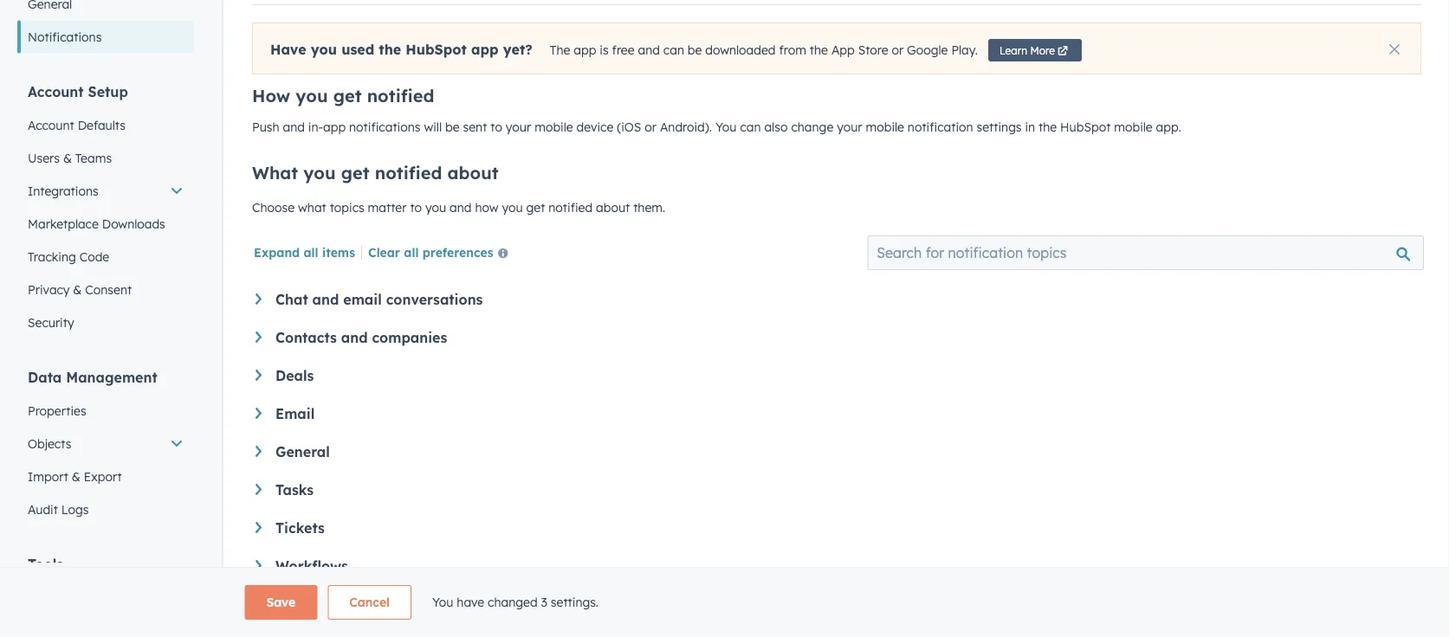 Task type: locate. For each thing, give the bounding box(es) containing it.
all right clear at the left top of page
[[404, 245, 419, 260]]

& for teams
[[63, 150, 72, 166]]

0 vertical spatial get
[[333, 85, 362, 107]]

all left items
[[304, 245, 319, 260]]

what
[[252, 162, 298, 184]]

from
[[779, 43, 807, 58]]

and left in-
[[283, 120, 305, 135]]

app down how you get notified
[[323, 120, 346, 135]]

your right sent
[[506, 120, 531, 135]]

you right how
[[502, 200, 523, 215]]

be for downloaded
[[688, 43, 702, 58]]

(ios
[[617, 120, 642, 135]]

& right users
[[63, 150, 72, 166]]

mobile left notification at the top of the page
[[866, 120, 905, 135]]

get
[[333, 85, 362, 107], [341, 162, 370, 184], [526, 200, 545, 215]]

0 horizontal spatial all
[[304, 245, 319, 260]]

save
[[266, 595, 296, 610]]

1 vertical spatial can
[[740, 120, 761, 135]]

0 horizontal spatial be
[[445, 120, 460, 135]]

1 account from the top
[[28, 83, 84, 100]]

mobile left device
[[535, 120, 573, 135]]

1 horizontal spatial you
[[716, 120, 737, 135]]

1 vertical spatial to
[[410, 200, 422, 215]]

security link
[[17, 306, 194, 339]]

cancel
[[349, 595, 390, 610]]

how
[[252, 85, 290, 107]]

0 vertical spatial hubspot
[[406, 41, 467, 58]]

can inside have you used the hubspot app yet? alert
[[664, 43, 684, 58]]

you left used
[[311, 41, 337, 58]]

can right free
[[664, 43, 684, 58]]

caret image inside deals dropdown button
[[256, 370, 262, 381]]

have
[[457, 595, 484, 610]]

notifications
[[28, 29, 102, 44]]

can left also
[[740, 120, 761, 135]]

you right "android)."
[[716, 120, 737, 135]]

5 caret image from the top
[[256, 484, 262, 495]]

0 horizontal spatial can
[[664, 43, 684, 58]]

email
[[343, 291, 382, 308]]

to right the matter
[[410, 200, 422, 215]]

account up account defaults
[[28, 83, 84, 100]]

import & export
[[28, 469, 122, 484]]

you up in-
[[296, 85, 328, 107]]

caret image inside tasks dropdown button
[[256, 484, 262, 495]]

you up what
[[304, 162, 336, 184]]

1 horizontal spatial your
[[837, 120, 863, 135]]

& for consent
[[73, 282, 82, 297]]

hubspot
[[406, 41, 467, 58], [1061, 120, 1111, 135]]

get for how
[[333, 85, 362, 107]]

you
[[311, 41, 337, 58], [296, 85, 328, 107], [304, 162, 336, 184], [425, 200, 446, 215], [502, 200, 523, 215]]

the
[[550, 43, 571, 58]]

0 vertical spatial notified
[[367, 85, 434, 107]]

1 horizontal spatial all
[[404, 245, 419, 260]]

caret image left deals
[[256, 370, 262, 381]]

1 vertical spatial about
[[596, 200, 630, 215]]

hubspot up the will
[[406, 41, 467, 58]]

0 vertical spatial can
[[664, 43, 684, 58]]

account
[[28, 83, 84, 100], [28, 117, 74, 133]]

caret image left chat
[[256, 294, 262, 305]]

2 vertical spatial &
[[72, 469, 80, 484]]

1 horizontal spatial hubspot
[[1061, 120, 1111, 135]]

hubspot right in
[[1061, 120, 1111, 135]]

2 account from the top
[[28, 117, 74, 133]]

tickets button
[[256, 520, 1418, 537]]

objects button
[[17, 428, 194, 461]]

be right the will
[[445, 120, 460, 135]]

1 vertical spatial account
[[28, 117, 74, 133]]

logs
[[61, 502, 89, 517]]

account up users
[[28, 117, 74, 133]]

be left 'downloaded'
[[688, 43, 702, 58]]

or right store
[[892, 43, 904, 58]]

1 vertical spatial notified
[[375, 162, 442, 184]]

the left app
[[810, 43, 828, 58]]

to
[[491, 120, 502, 135], [410, 200, 422, 215]]

0 horizontal spatial or
[[645, 120, 657, 135]]

your
[[506, 120, 531, 135], [837, 120, 863, 135]]

marketplace downloads link
[[17, 208, 194, 240]]

caret image left the tasks
[[256, 484, 262, 495]]

be inside have you used the hubspot app yet? alert
[[688, 43, 702, 58]]

caret image left general
[[256, 446, 262, 457]]

chat
[[276, 291, 308, 308]]

audit
[[28, 502, 58, 517]]

1 horizontal spatial be
[[688, 43, 702, 58]]

caret image up save button
[[256, 561, 262, 572]]

caret image for tickets
[[256, 523, 262, 534]]

1 vertical spatial be
[[445, 120, 460, 135]]

mobile left app.
[[1115, 120, 1153, 135]]

notified up the matter
[[375, 162, 442, 184]]

caret image left tickets in the left of the page
[[256, 523, 262, 534]]

the right used
[[379, 41, 401, 58]]

caret image inside general "dropdown button"
[[256, 446, 262, 457]]

2 horizontal spatial mobile
[[1115, 120, 1153, 135]]

general
[[276, 444, 330, 461]]

privacy & consent link
[[17, 273, 194, 306]]

changed
[[488, 595, 538, 610]]

app left yet?
[[471, 41, 499, 58]]

and for in-
[[283, 120, 305, 135]]

notified left them.
[[549, 200, 593, 215]]

1 vertical spatial &
[[73, 282, 82, 297]]

2 caret image from the top
[[256, 523, 262, 534]]

objects
[[28, 436, 71, 451]]

3 caret image from the top
[[256, 408, 262, 419]]

1 horizontal spatial app
[[471, 41, 499, 58]]

and left how
[[450, 200, 472, 215]]

export
[[84, 469, 122, 484]]

1 horizontal spatial to
[[491, 120, 502, 135]]

caret image left "contacts" on the bottom
[[256, 332, 262, 343]]

the
[[379, 41, 401, 58], [810, 43, 828, 58], [1039, 120, 1057, 135]]

you up clear all preferences
[[425, 200, 446, 215]]

& right privacy
[[73, 282, 82, 297]]

0 vertical spatial caret image
[[256, 332, 262, 343]]

choose
[[252, 200, 295, 215]]

& left the export at the left of page
[[72, 469, 80, 484]]

app left is on the left top of the page
[[574, 43, 597, 58]]

2 horizontal spatial the
[[1039, 120, 1057, 135]]

1 caret image from the top
[[256, 294, 262, 305]]

0 vertical spatial or
[[892, 43, 904, 58]]

1 vertical spatial you
[[432, 595, 454, 610]]

or inside have you used the hubspot app yet? alert
[[892, 43, 904, 58]]

about up how
[[448, 162, 499, 184]]

and
[[638, 43, 660, 58], [283, 120, 305, 135], [450, 200, 472, 215], [312, 291, 339, 308], [341, 329, 368, 347]]

be
[[688, 43, 702, 58], [445, 120, 460, 135]]

notifications
[[349, 120, 421, 135]]

security
[[28, 315, 74, 330]]

get for what
[[341, 162, 370, 184]]

them.
[[634, 200, 666, 215]]

0 vertical spatial be
[[688, 43, 702, 58]]

to right sent
[[491, 120, 502, 135]]

get down used
[[333, 85, 362, 107]]

& inside data management element
[[72, 469, 80, 484]]

caret image inside contacts and companies dropdown button
[[256, 332, 262, 343]]

you for how
[[296, 85, 328, 107]]

choose what topics matter to you and how you get notified about them.
[[252, 200, 666, 215]]

1 all from the left
[[304, 245, 319, 260]]

caret image
[[256, 332, 262, 343], [256, 523, 262, 534], [256, 561, 262, 572]]

0 horizontal spatial your
[[506, 120, 531, 135]]

privacy & consent
[[28, 282, 132, 297]]

caret image inside chat and email conversations dropdown button
[[256, 294, 262, 305]]

about left them.
[[596, 200, 630, 215]]

the right in
[[1039, 120, 1057, 135]]

caret image for chat and email conversations
[[256, 294, 262, 305]]

tools
[[28, 556, 63, 573]]

clear all preferences
[[368, 245, 494, 260]]

users
[[28, 150, 60, 166]]

1 your from the left
[[506, 120, 531, 135]]

contacts
[[276, 329, 337, 347]]

store
[[858, 43, 889, 58]]

you left have
[[432, 595, 454, 610]]

can
[[664, 43, 684, 58], [740, 120, 761, 135]]

how you get notified
[[252, 85, 434, 107]]

3 caret image from the top
[[256, 561, 262, 572]]

caret image left email
[[256, 408, 262, 419]]

0 horizontal spatial you
[[432, 595, 454, 610]]

notified up "notifications"
[[367, 85, 434, 107]]

caret image inside tickets dropdown button
[[256, 523, 262, 534]]

tracking code
[[28, 249, 109, 264]]

you for have
[[311, 41, 337, 58]]

chat and email conversations
[[276, 291, 483, 308]]

1 caret image from the top
[[256, 332, 262, 343]]

0 horizontal spatial hubspot
[[406, 41, 467, 58]]

0 vertical spatial &
[[63, 150, 72, 166]]

caret image inside email dropdown button
[[256, 408, 262, 419]]

2 vertical spatial caret image
[[256, 561, 262, 572]]

0 horizontal spatial mobile
[[535, 120, 573, 135]]

and down email
[[341, 329, 368, 347]]

2 all from the left
[[404, 245, 419, 260]]

caret image
[[256, 294, 262, 305], [256, 370, 262, 381], [256, 408, 262, 419], [256, 446, 262, 457], [256, 484, 262, 495]]

all inside button
[[404, 245, 419, 260]]

or right the (ios
[[645, 120, 657, 135]]

get up topics
[[341, 162, 370, 184]]

caret image inside workflows dropdown button
[[256, 561, 262, 572]]

and right free
[[638, 43, 660, 58]]

android).
[[660, 120, 712, 135]]

used
[[342, 41, 374, 58]]

caret image for general
[[256, 446, 262, 457]]

2 caret image from the top
[[256, 370, 262, 381]]

push and in-app notifications will be sent to your mobile device (ios or android). you can also change your mobile notification settings in the hubspot mobile app.
[[252, 120, 1182, 135]]

marketplace downloads
[[28, 216, 165, 231]]

get right how
[[526, 200, 545, 215]]

conversations
[[386, 291, 483, 308]]

0 vertical spatial to
[[491, 120, 502, 135]]

general button
[[256, 444, 1418, 461]]

notified for what you get notified about
[[375, 162, 442, 184]]

1 horizontal spatial mobile
[[866, 120, 905, 135]]

0 horizontal spatial about
[[448, 162, 499, 184]]

and right chat
[[312, 291, 339, 308]]

1 horizontal spatial or
[[892, 43, 904, 58]]

notifications link
[[17, 20, 194, 53]]

push
[[252, 120, 280, 135]]

workflows
[[276, 558, 348, 575]]

your right "change"
[[837, 120, 863, 135]]

0 horizontal spatial the
[[379, 41, 401, 58]]

app.
[[1156, 120, 1182, 135]]

all
[[304, 245, 319, 260], [404, 245, 419, 260]]

1 vertical spatial get
[[341, 162, 370, 184]]

0 vertical spatial account
[[28, 83, 84, 100]]

4 caret image from the top
[[256, 446, 262, 457]]

1 vertical spatial caret image
[[256, 523, 262, 534]]

you inside alert
[[311, 41, 337, 58]]

companies
[[372, 329, 447, 347]]

yet?
[[503, 41, 533, 58]]



Task type: describe. For each thing, give the bounding box(es) containing it.
data management element
[[17, 368, 194, 526]]

downloads
[[102, 216, 165, 231]]

hubspot inside alert
[[406, 41, 467, 58]]

and for email
[[312, 291, 339, 308]]

1 horizontal spatial can
[[740, 120, 761, 135]]

play.
[[952, 43, 978, 58]]

and inside have you used the hubspot app yet? alert
[[638, 43, 660, 58]]

change
[[791, 120, 834, 135]]

expand all items
[[254, 245, 355, 260]]

clear
[[368, 245, 400, 260]]

& for export
[[72, 469, 80, 484]]

account setup
[[28, 83, 128, 100]]

matter
[[368, 200, 407, 215]]

account for account defaults
[[28, 117, 74, 133]]

save button
[[245, 586, 317, 620]]

tracking code link
[[17, 240, 194, 273]]

consent
[[85, 282, 132, 297]]

1 horizontal spatial the
[[810, 43, 828, 58]]

data
[[28, 369, 62, 386]]

workflows button
[[256, 558, 1418, 575]]

teams
[[75, 150, 112, 166]]

all for expand
[[304, 245, 319, 260]]

topics
[[330, 200, 365, 215]]

cancel button
[[328, 586, 412, 620]]

also
[[765, 120, 788, 135]]

caret image for contacts and companies
[[256, 332, 262, 343]]

caret image for tasks
[[256, 484, 262, 495]]

more
[[1031, 44, 1055, 57]]

clear all preferences button
[[368, 243, 515, 264]]

caret image for workflows
[[256, 561, 262, 572]]

is
[[600, 43, 609, 58]]

will
[[424, 120, 442, 135]]

notified for how you get notified
[[367, 85, 434, 107]]

in-
[[308, 120, 323, 135]]

be for sent
[[445, 120, 460, 135]]

have
[[270, 41, 306, 58]]

2 vertical spatial notified
[[549, 200, 593, 215]]

email
[[276, 406, 315, 423]]

all for clear
[[404, 245, 419, 260]]

in
[[1025, 120, 1036, 135]]

learn more
[[1000, 44, 1055, 57]]

2 vertical spatial get
[[526, 200, 545, 215]]

tasks
[[276, 482, 314, 499]]

defaults
[[78, 117, 126, 133]]

code
[[79, 249, 109, 264]]

properties
[[28, 403, 86, 419]]

0 horizontal spatial app
[[323, 120, 346, 135]]

setup
[[88, 83, 128, 100]]

have you used the hubspot app yet? alert
[[252, 23, 1422, 75]]

app
[[832, 43, 855, 58]]

2 horizontal spatial app
[[574, 43, 597, 58]]

email button
[[256, 406, 1418, 423]]

expand
[[254, 245, 300, 260]]

integrations button
[[17, 175, 194, 208]]

items
[[322, 245, 355, 260]]

contacts and companies
[[276, 329, 447, 347]]

integrations
[[28, 183, 99, 198]]

caret image for deals
[[256, 370, 262, 381]]

account for account setup
[[28, 83, 84, 100]]

what
[[298, 200, 326, 215]]

account defaults link
[[17, 109, 194, 142]]

privacy
[[28, 282, 70, 297]]

data management
[[28, 369, 157, 386]]

2 your from the left
[[837, 120, 863, 135]]

0 horizontal spatial to
[[410, 200, 422, 215]]

Search for notification topics search field
[[868, 236, 1425, 270]]

users & teams
[[28, 150, 112, 166]]

you have changed 3 settings.
[[432, 595, 599, 610]]

account setup element
[[17, 82, 194, 339]]

you for what
[[304, 162, 336, 184]]

how
[[475, 200, 499, 215]]

learn more link
[[989, 39, 1082, 61]]

preferences
[[423, 245, 494, 260]]

and for companies
[[341, 329, 368, 347]]

contacts and companies button
[[256, 329, 1418, 347]]

settings
[[977, 120, 1022, 135]]

close image
[[1390, 44, 1400, 55]]

audit logs link
[[17, 493, 194, 526]]

tracking
[[28, 249, 76, 264]]

deals button
[[256, 367, 1418, 385]]

have you used the hubspot app yet?
[[270, 41, 533, 58]]

account defaults
[[28, 117, 126, 133]]

google
[[907, 43, 948, 58]]

notification
[[908, 120, 974, 135]]

import
[[28, 469, 68, 484]]

0 vertical spatial you
[[716, 120, 737, 135]]

marketplace
[[28, 216, 99, 231]]

management
[[66, 369, 157, 386]]

3 mobile from the left
[[1115, 120, 1153, 135]]

import & export link
[[17, 461, 194, 493]]

sent
[[463, 120, 487, 135]]

1 vertical spatial or
[[645, 120, 657, 135]]

1 horizontal spatial about
[[596, 200, 630, 215]]

tickets
[[276, 520, 325, 537]]

what you get notified about
[[252, 162, 499, 184]]

audit logs
[[28, 502, 89, 517]]

2 mobile from the left
[[866, 120, 905, 135]]

tasks button
[[256, 482, 1418, 499]]

1 mobile from the left
[[535, 120, 573, 135]]

chat and email conversations button
[[256, 291, 1418, 308]]

learn
[[1000, 44, 1028, 57]]

downloaded
[[706, 43, 776, 58]]

properties link
[[17, 395, 194, 428]]

1 vertical spatial hubspot
[[1061, 120, 1111, 135]]

0 vertical spatial about
[[448, 162, 499, 184]]

deals
[[276, 367, 314, 385]]

free
[[612, 43, 635, 58]]

caret image for email
[[256, 408, 262, 419]]



Task type: vqa. For each thing, say whether or not it's contained in the screenshot.
1st Press to sort. "ELEMENT" from the left
no



